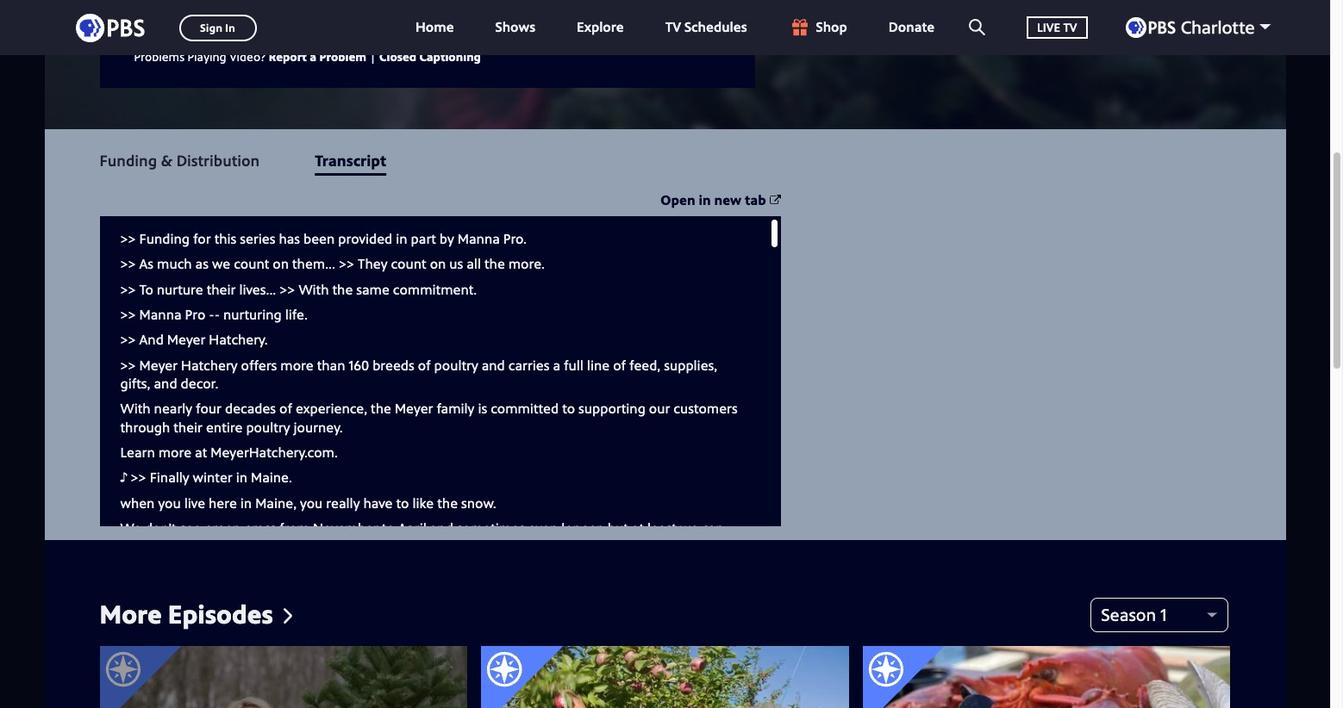 Task type: describe. For each thing, give the bounding box(es) containing it.
funding & distribution
[[100, 150, 260, 170]]

hatchery
[[181, 356, 238, 375]]

assured
[[184, 537, 232, 556]]

pbs charlotte image
[[1125, 17, 1254, 38]]

all
[[467, 255, 481, 274]]

continuous
[[155, 6, 228, 25]]

funding & distribution link
[[100, 150, 260, 170]]

2 vertical spatial to
[[382, 519, 395, 538]]

1 vertical spatial a
[[553, 356, 560, 375]]

we
[[120, 519, 141, 538]]

problems playing video? report a problem | closed captioning
[[134, 48, 481, 64]]

line
[[587, 356, 610, 375]]

family
[[437, 399, 474, 418]]

problems
[[134, 48, 185, 64]]

tv schedules link
[[648, 0, 764, 55]]

series
[[240, 229, 275, 248]]

offers
[[241, 356, 277, 375]]

white
[[262, 537, 297, 556]]

when
[[120, 494, 155, 513]]

nearly
[[154, 399, 192, 418]]

pbs image
[[75, 8, 144, 47]]

customers
[[674, 399, 738, 418]]

1 vertical spatial their
[[173, 418, 203, 437]]

facebook image
[[590, 6, 607, 23]]

the right like in the bottom left of the page
[[437, 494, 458, 513]]

>> up life.
[[280, 280, 295, 299]]

carries
[[508, 356, 549, 375]]

live
[[1037, 19, 1060, 35]]

twitter image
[[626, 6, 643, 23]]

home link
[[398, 0, 471, 55]]

don't
[[145, 519, 176, 538]]

1 horizontal spatial their
[[207, 280, 236, 299]]

gifts,
[[120, 374, 150, 393]]

passport image for 'video thumbnail: welcome to my farm lobster bake'
[[863, 647, 945, 709]]

continuous play settings
[[155, 6, 314, 25]]

decor.
[[181, 374, 218, 393]]

report a problem button
[[269, 45, 366, 67]]

2 count from the left
[[391, 255, 426, 274]]

same
[[356, 280, 390, 299]]

closed captioning link
[[379, 48, 481, 64]]

0 vertical spatial we
[[212, 255, 230, 274]]

>> left for
[[120, 229, 136, 248]]

>> left "they"
[[339, 255, 354, 274]]

shop
[[816, 18, 847, 36]]

1 vertical spatial manna
[[139, 305, 182, 324]]

green
[[204, 519, 241, 538]]

tab list containing funding & distribution
[[44, 129, 1286, 191]]

be
[[165, 537, 181, 556]]

of right the decades
[[279, 399, 292, 418]]

0 horizontal spatial a
[[251, 537, 259, 556]]

meyerhatchery.com.
[[211, 443, 338, 462]]

1 horizontal spatial manna
[[458, 229, 500, 248]]

schedules
[[684, 18, 747, 36]]

by
[[440, 229, 454, 248]]

1 horizontal spatial at
[[632, 519, 644, 538]]

as
[[195, 255, 209, 274]]

more.
[[508, 255, 545, 274]]

>> funding for this series has been provided in part by manna pro. >> as much as we count on them... >> they count on us all the more. >> to nurture their lives... >> with the same commitment. >> manna pro -- nurturing life. >> and meyer hatchery. >> meyer hatchery offers more than 160 breeds of poultry and carries a full line of feed, supplies, gifts, and decor. with nearly four decades of experience, the meyer family is committed to supporting our customers through their entire poultry journey. learn more at meyerhatchery.com. ♪ >> finally winter in maine. when you live here in maine, you really have to like the snow. we don't see green grass from november to april and sometimes even longer, but at least we can always be assured of a white christmas.
[[120, 229, 738, 556]]

of right assured
[[235, 537, 248, 556]]

has
[[279, 229, 300, 248]]

0 horizontal spatial poultry
[[246, 418, 290, 437]]

as
[[139, 255, 154, 274]]

sometimes
[[457, 519, 525, 538]]

finally
[[150, 468, 189, 487]]

the left same
[[332, 280, 353, 299]]

feed,
[[629, 356, 661, 375]]

1 vertical spatial more
[[158, 443, 191, 462]]

four
[[196, 399, 222, 418]]

learn
[[120, 443, 155, 462]]

shop link
[[771, 0, 865, 55]]

longer,
[[561, 519, 604, 538]]

here
[[209, 494, 237, 513]]

&
[[161, 150, 173, 170]]

distribution
[[176, 150, 260, 170]]

our
[[649, 399, 670, 418]]

donate link
[[871, 0, 952, 55]]

supporting
[[579, 399, 646, 418]]

explore
[[577, 18, 624, 36]]

least
[[647, 519, 677, 538]]

maine.
[[251, 468, 292, 487]]

and
[[139, 330, 164, 349]]

closed
[[379, 48, 416, 64]]

even
[[528, 519, 558, 538]]

2 on from the left
[[430, 255, 446, 274]]

search image
[[969, 19, 985, 35]]

1 on from the left
[[273, 255, 289, 274]]

captioning
[[419, 48, 481, 64]]

transcript tab panel
[[44, 190, 1286, 557]]

commitment.
[[393, 280, 477, 299]]

this
[[214, 229, 236, 248]]

us
[[449, 255, 463, 274]]

open in new tab link
[[661, 190, 781, 209]]

funding inside >> funding for this series has been provided in part by manna pro. >> as much as we count on them... >> they count on us all the more. >> to nurture their lives... >> with the same commitment. >> manna pro -- nurturing life. >> and meyer hatchery. >> meyer hatchery offers more than 160 breeds of poultry and carries a full line of feed, supplies, gifts, and decor. with nearly four decades of experience, the meyer family is committed to supporting our customers through their entire poultry journey. learn more at meyerhatchery.com. ♪ >> finally winter in maine. when you live here in maine, you really have to like the snow. we don't see green grass from november to april and sometimes even longer, but at least we can always be assured of a white christmas.
[[139, 229, 190, 248]]

committed
[[491, 399, 559, 418]]

see
[[180, 519, 201, 538]]

open in new tab
[[661, 190, 769, 209]]

passport image for video thumbnail: welcome to my farm apple of my eye
[[481, 647, 564, 709]]

in right here
[[240, 494, 252, 513]]



Task type: locate. For each thing, give the bounding box(es) containing it.
episodes
[[168, 597, 273, 632]]

more left "than"
[[280, 356, 314, 375]]

2 vertical spatial a
[[251, 537, 259, 556]]

supplies,
[[664, 356, 717, 375]]

is
[[478, 399, 487, 418]]

nurturing
[[223, 305, 282, 324]]

new
[[714, 190, 741, 209]]

pro.
[[503, 229, 527, 248]]

tv right live
[[1063, 19, 1077, 35]]

share:
[[538, 6, 578, 25]]

0 horizontal spatial passport image
[[481, 647, 564, 709]]

>>
[[120, 229, 136, 248], [120, 255, 136, 274], [339, 255, 354, 274], [120, 280, 136, 299], [280, 280, 295, 299], [120, 305, 136, 324], [120, 330, 136, 349], [120, 356, 136, 375], [131, 468, 146, 487]]

provided
[[338, 229, 392, 248]]

maine,
[[255, 494, 297, 513]]

2 horizontal spatial and
[[482, 356, 505, 375]]

1 count from the left
[[234, 255, 269, 274]]

1 horizontal spatial count
[[391, 255, 426, 274]]

journey.
[[294, 418, 343, 437]]

and up 'nearly'
[[154, 374, 177, 393]]

0 vertical spatial funding
[[100, 150, 157, 170]]

lives...
[[239, 280, 276, 299]]

1 horizontal spatial with
[[299, 280, 329, 299]]

0 vertical spatial poultry
[[434, 356, 478, 375]]

tv right twitter image
[[665, 18, 681, 36]]

0 vertical spatial at
[[195, 443, 207, 462]]

2 passport image from the left
[[863, 647, 945, 709]]

of right breeds
[[418, 356, 431, 375]]

you left live
[[158, 494, 181, 513]]

decades
[[225, 399, 276, 418]]

>> left and
[[120, 330, 136, 349]]

always
[[120, 537, 162, 556]]

poultry up meyerhatchery.com. on the left of the page
[[246, 418, 290, 437]]

entire
[[206, 418, 243, 437]]

count up lives...
[[234, 255, 269, 274]]

2 horizontal spatial to
[[562, 399, 575, 418]]

0 vertical spatial with
[[299, 280, 329, 299]]

been
[[303, 229, 335, 248]]

video thumbnail: welcome to my farm lobster bake image
[[863, 647, 1231, 709]]

1 horizontal spatial to
[[396, 494, 409, 513]]

0 horizontal spatial with
[[120, 399, 151, 418]]

but
[[608, 519, 628, 538]]

1 vertical spatial we
[[680, 519, 698, 538]]

2 - from the left
[[214, 305, 220, 324]]

tv
[[665, 18, 681, 36], [1063, 19, 1077, 35]]

video thumbnail: welcome to my farm apple of my eye image
[[481, 647, 849, 709]]

0 horizontal spatial count
[[234, 255, 269, 274]]

1 horizontal spatial on
[[430, 255, 446, 274]]

open
[[661, 190, 695, 209]]

0 horizontal spatial on
[[273, 255, 289, 274]]

160
[[349, 356, 369, 375]]

explore link
[[560, 0, 641, 55]]

0 vertical spatial to
[[562, 399, 575, 418]]

with down them...
[[299, 280, 329, 299]]

1 you from the left
[[158, 494, 181, 513]]

experience,
[[296, 399, 367, 418]]

0 horizontal spatial at
[[195, 443, 207, 462]]

more episodes link
[[100, 597, 292, 632]]

0 horizontal spatial manna
[[139, 305, 182, 324]]

at right but
[[632, 519, 644, 538]]

1 passport image from the left
[[481, 647, 564, 709]]

on down has
[[273, 255, 289, 274]]

1 horizontal spatial more
[[280, 356, 314, 375]]

1 horizontal spatial passport image
[[863, 647, 945, 709]]

the right the all
[[484, 255, 505, 274]]

1 vertical spatial with
[[120, 399, 151, 418]]

funding left &
[[100, 150, 157, 170]]

a left full
[[553, 356, 560, 375]]

and
[[482, 356, 505, 375], [154, 374, 177, 393], [430, 519, 453, 538]]

christmas.
[[300, 537, 365, 556]]

meyer down pro
[[167, 330, 205, 349]]

1 vertical spatial meyer
[[139, 356, 178, 375]]

we right as
[[212, 255, 230, 274]]

to left like in the bottom left of the page
[[396, 494, 409, 513]]

meyer down and
[[139, 356, 178, 375]]

more up finally
[[158, 443, 191, 462]]

on left "us"
[[430, 255, 446, 274]]

pro
[[185, 305, 205, 324]]

0 vertical spatial a
[[310, 48, 316, 64]]

manna
[[458, 229, 500, 248], [139, 305, 182, 324]]

>> right ♪
[[131, 468, 146, 487]]

-
[[209, 305, 214, 324], [214, 305, 220, 324]]

meyer left family
[[395, 399, 433, 418]]

you up from at the left
[[300, 494, 323, 513]]

have
[[363, 494, 393, 513]]

to left supporting
[[562, 399, 575, 418]]

1 vertical spatial to
[[396, 494, 409, 513]]

at
[[195, 443, 207, 462], [632, 519, 644, 538]]

november
[[313, 519, 378, 538]]

|
[[369, 48, 376, 64]]

count down part
[[391, 255, 426, 274]]

>> left to
[[120, 280, 136, 299]]

really
[[326, 494, 360, 513]]

we left can
[[680, 519, 698, 538]]

1 vertical spatial poultry
[[246, 418, 290, 437]]

>> up the through
[[120, 356, 136, 375]]

1 vertical spatial funding
[[139, 229, 190, 248]]

with down "gifts,"
[[120, 399, 151, 418]]

video?
[[229, 48, 266, 64]]

a left white
[[251, 537, 259, 556]]

0 vertical spatial meyer
[[167, 330, 205, 349]]

manna up the all
[[458, 229, 500, 248]]

>> left pro
[[120, 305, 136, 324]]

0 vertical spatial their
[[207, 280, 236, 299]]

1 horizontal spatial you
[[300, 494, 323, 513]]

2 horizontal spatial a
[[553, 356, 560, 375]]

in right winter at the bottom
[[236, 468, 247, 487]]

0 horizontal spatial more
[[158, 443, 191, 462]]

them...
[[292, 255, 335, 274]]

1 horizontal spatial poultry
[[434, 356, 478, 375]]

of right line
[[613, 356, 626, 375]]

in left part
[[396, 229, 407, 248]]

count
[[234, 255, 269, 274], [391, 255, 426, 274]]

tv schedules
[[665, 18, 747, 36]]

more
[[100, 597, 162, 632]]

play
[[231, 6, 258, 25]]

a right report
[[310, 48, 316, 64]]

0 vertical spatial manna
[[458, 229, 500, 248]]

their left entire
[[173, 418, 203, 437]]

0 horizontal spatial you
[[158, 494, 181, 513]]

breeds
[[373, 356, 414, 375]]

poultry
[[434, 356, 478, 375], [246, 418, 290, 437]]

hatchery.
[[209, 330, 268, 349]]

the
[[484, 255, 505, 274], [332, 280, 353, 299], [371, 399, 391, 418], [437, 494, 458, 513]]

0 horizontal spatial their
[[173, 418, 203, 437]]

through
[[120, 418, 170, 437]]

life.
[[285, 305, 308, 324]]

1 horizontal spatial we
[[680, 519, 698, 538]]

the down breeds
[[371, 399, 391, 418]]

>> left as
[[120, 255, 136, 274]]

and left the carries
[[482, 356, 505, 375]]

live tv
[[1037, 19, 1077, 35]]

report
[[269, 48, 307, 64]]

1 horizontal spatial tv
[[1063, 19, 1077, 35]]

funding up much
[[139, 229, 190, 248]]

shows
[[495, 18, 535, 36]]

their down as
[[207, 280, 236, 299]]

playing
[[188, 48, 226, 64]]

of
[[418, 356, 431, 375], [613, 356, 626, 375], [279, 399, 292, 418], [235, 537, 248, 556]]

1 horizontal spatial and
[[430, 519, 453, 538]]

2 you from the left
[[300, 494, 323, 513]]

tab list
[[44, 129, 1286, 191]]

passport image
[[481, 647, 564, 709], [863, 647, 945, 709]]

nurture
[[157, 280, 203, 299]]

full
[[564, 356, 583, 375]]

more episodes
[[100, 597, 273, 632]]

0 horizontal spatial and
[[154, 374, 177, 393]]

their
[[207, 280, 236, 299], [173, 418, 203, 437]]

1 - from the left
[[209, 305, 214, 324]]

to left april
[[382, 519, 395, 538]]

transcript
[[315, 150, 386, 170]]

in left "new" at the right of the page
[[699, 190, 711, 209]]

manna up and
[[139, 305, 182, 324]]

than
[[317, 356, 345, 375]]

0 horizontal spatial tv
[[665, 18, 681, 36]]

you
[[158, 494, 181, 513], [300, 494, 323, 513]]

transcript link
[[315, 150, 386, 170]]

1 vertical spatial at
[[632, 519, 644, 538]]

part
[[411, 229, 436, 248]]

0 horizontal spatial to
[[382, 519, 395, 538]]

at up winter at the bottom
[[195, 443, 207, 462]]

0 vertical spatial more
[[280, 356, 314, 375]]

and right april
[[430, 519, 453, 538]]

poultry up family
[[434, 356, 478, 375]]

settings
[[262, 6, 314, 25]]

♪
[[120, 468, 127, 487]]

1 horizontal spatial a
[[310, 48, 316, 64]]

winter
[[193, 468, 233, 487]]

home
[[415, 18, 454, 36]]

2 vertical spatial meyer
[[395, 399, 433, 418]]

live tv link
[[1010, 0, 1105, 55]]

0 horizontal spatial we
[[212, 255, 230, 274]]

problem
[[319, 48, 366, 64]]

to
[[562, 399, 575, 418], [396, 494, 409, 513], [382, 519, 395, 538]]

in
[[699, 190, 711, 209], [396, 229, 407, 248], [236, 468, 247, 487], [240, 494, 252, 513]]

live
[[184, 494, 205, 513]]



Task type: vqa. For each thing, say whether or not it's contained in the screenshot.
first count from the left
yes



